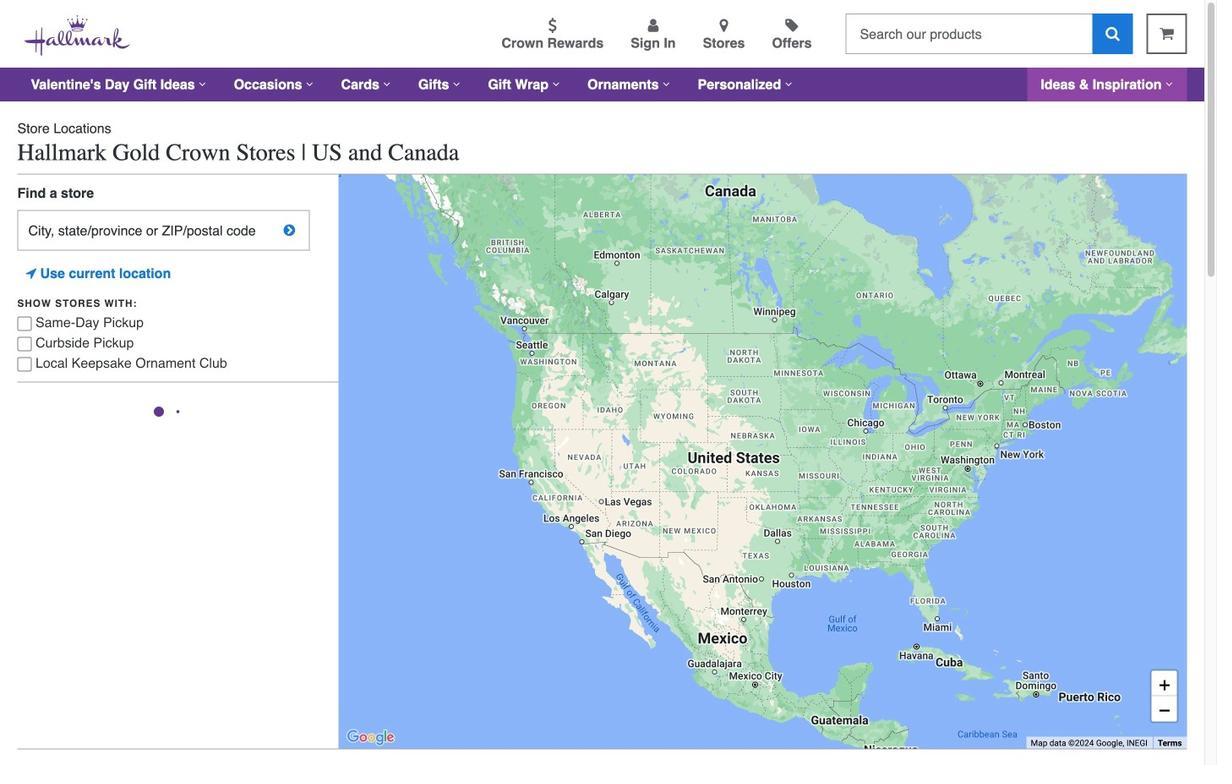 Task type: vqa. For each thing, say whether or not it's contained in the screenshot.
menu bar
yes



Task type: describe. For each thing, give the bounding box(es) containing it.
shopping cart image
[[1160, 26, 1174, 41]]

Search our products search field
[[846, 14, 1093, 54]]

search image
[[1106, 26, 1120, 41]]

location arrow image
[[26, 267, 36, 280]]



Task type: locate. For each thing, give the bounding box(es) containing it.
None search field
[[846, 14, 1133, 54]]

menu bar
[[17, 68, 1187, 101]]

None checkbox
[[17, 316, 32, 331], [17, 337, 32, 351], [17, 357, 32, 371], [17, 316, 32, 331], [17, 337, 32, 351], [17, 357, 32, 371]]

hallmark image
[[24, 15, 131, 56]]

form
[[17, 210, 310, 373]]

menu
[[158, 14, 832, 53]]

City, state/province or ZIP/postal code text field
[[17, 210, 310, 251]]

banner
[[0, 0, 1205, 101]]



